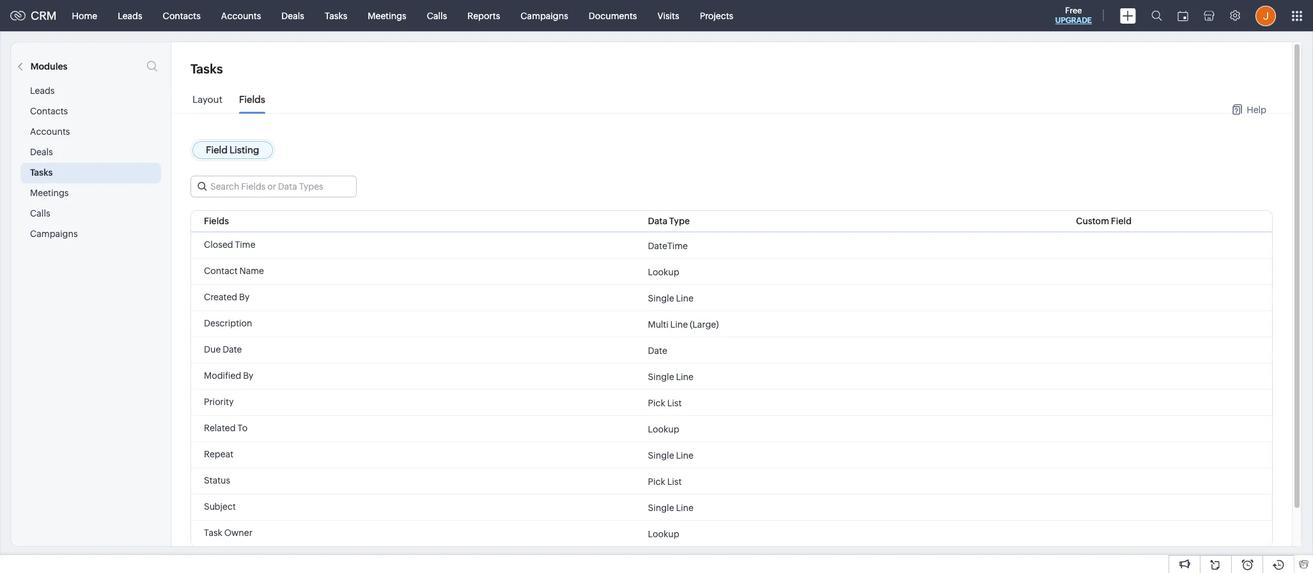 Task type: locate. For each thing, give the bounding box(es) containing it.
visits link
[[647, 0, 690, 31]]

profile element
[[1248, 0, 1284, 31]]

reports
[[468, 11, 500, 21]]

2 vertical spatial lookup
[[648, 529, 679, 539]]

2 list from the top
[[667, 477, 682, 487]]

0 horizontal spatial meetings
[[30, 188, 69, 198]]

0 vertical spatial list
[[667, 398, 682, 408]]

list for priority
[[667, 398, 682, 408]]

2 single line from the top
[[648, 372, 694, 382]]

deals
[[282, 11, 304, 21], [30, 147, 53, 157]]

1 vertical spatial leads
[[30, 86, 55, 96]]

projects
[[700, 11, 734, 21]]

1 vertical spatial pick
[[648, 477, 665, 487]]

description
[[204, 318, 252, 329]]

pick list
[[648, 398, 682, 408], [648, 477, 682, 487]]

date
[[223, 345, 242, 355], [648, 346, 667, 356]]

1 horizontal spatial fields
[[239, 94, 265, 105]]

meetings
[[368, 11, 406, 21], [30, 188, 69, 198]]

0 vertical spatial contacts
[[163, 11, 201, 21]]

home
[[72, 11, 97, 21]]

1 vertical spatial pick list
[[648, 477, 682, 487]]

1 lookup from the top
[[648, 267, 679, 277]]

lookup
[[648, 267, 679, 277], [648, 424, 679, 434], [648, 529, 679, 539]]

1 horizontal spatial contacts
[[163, 11, 201, 21]]

documents link
[[579, 0, 647, 31]]

meetings link
[[358, 0, 417, 31]]

0 vertical spatial tasks
[[325, 11, 347, 21]]

layout
[[192, 94, 222, 105]]

fields up closed
[[204, 216, 229, 226]]

calls
[[427, 11, 447, 21], [30, 208, 50, 219]]

leads
[[118, 11, 142, 21], [30, 86, 55, 96]]

1 horizontal spatial accounts
[[221, 11, 261, 21]]

1 vertical spatial lookup
[[648, 424, 679, 434]]

1 vertical spatial by
[[243, 371, 253, 381]]

contact name
[[204, 266, 264, 276]]

1 vertical spatial accounts
[[30, 127, 70, 137]]

1 horizontal spatial date
[[648, 346, 667, 356]]

3 single from the top
[[648, 450, 674, 461]]

due date
[[204, 345, 242, 355]]

pick list for priority
[[648, 398, 682, 408]]

1 vertical spatial meetings
[[30, 188, 69, 198]]

2 pick from the top
[[648, 477, 665, 487]]

lookup for task owner
[[648, 529, 679, 539]]

tasks
[[325, 11, 347, 21], [191, 61, 223, 76], [30, 168, 53, 178]]

0 horizontal spatial leads
[[30, 86, 55, 96]]

owner
[[224, 528, 253, 538]]

1 horizontal spatial tasks
[[191, 61, 223, 76]]

campaigns
[[521, 11, 568, 21], [30, 229, 78, 239]]

priority
[[204, 397, 234, 407]]

0 vertical spatial accounts
[[221, 11, 261, 21]]

single line
[[648, 293, 694, 303], [648, 372, 694, 382], [648, 450, 694, 461], [648, 503, 694, 513]]

0 horizontal spatial campaigns
[[30, 229, 78, 239]]

line for subject
[[676, 503, 694, 513]]

0 horizontal spatial date
[[223, 345, 242, 355]]

by for modified by
[[243, 371, 253, 381]]

0 vertical spatial pick
[[648, 398, 665, 408]]

list
[[667, 398, 682, 408], [667, 477, 682, 487]]

4 single line from the top
[[648, 503, 694, 513]]

date down multi
[[648, 346, 667, 356]]

2 lookup from the top
[[648, 424, 679, 434]]

by right created
[[239, 292, 250, 302]]

1 horizontal spatial leads
[[118, 11, 142, 21]]

2 horizontal spatial tasks
[[325, 11, 347, 21]]

3 single line from the top
[[648, 450, 694, 461]]

contacts
[[163, 11, 201, 21], [30, 106, 68, 116]]

0 vertical spatial pick list
[[648, 398, 682, 408]]

1 pick from the top
[[648, 398, 665, 408]]

visits
[[658, 11, 679, 21]]

leads right home
[[118, 11, 142, 21]]

contacts right leads link
[[163, 11, 201, 21]]

accounts
[[221, 11, 261, 21], [30, 127, 70, 137]]

task owner
[[204, 528, 253, 538]]

status
[[204, 476, 230, 486]]

modules
[[31, 61, 67, 72]]

create menu image
[[1120, 8, 1136, 23]]

2 vertical spatial tasks
[[30, 168, 53, 178]]

0 horizontal spatial contacts
[[30, 106, 68, 116]]

profile image
[[1256, 5, 1276, 26]]

2 single from the top
[[648, 372, 674, 382]]

1 vertical spatial fields
[[204, 216, 229, 226]]

1 vertical spatial contacts
[[30, 106, 68, 116]]

single for created by
[[648, 293, 674, 303]]

line for modified by
[[676, 372, 694, 382]]

data
[[648, 216, 668, 226]]

1 single from the top
[[648, 293, 674, 303]]

1 vertical spatial calls
[[30, 208, 50, 219]]

0 vertical spatial deals
[[282, 11, 304, 21]]

search image
[[1152, 10, 1162, 21]]

line for repeat
[[676, 450, 694, 461]]

fields
[[239, 94, 265, 105], [204, 216, 229, 226]]

1 vertical spatial tasks
[[191, 61, 223, 76]]

data type
[[648, 216, 690, 226]]

custom
[[1076, 216, 1109, 226]]

4 single from the top
[[648, 503, 674, 513]]

(large)
[[690, 319, 719, 330]]

multi
[[648, 319, 669, 330]]

free upgrade
[[1056, 6, 1092, 25]]

due
[[204, 345, 221, 355]]

1 vertical spatial deals
[[30, 147, 53, 157]]

0 vertical spatial leads
[[118, 11, 142, 21]]

by
[[239, 292, 250, 302], [243, 371, 253, 381]]

0 horizontal spatial accounts
[[30, 127, 70, 137]]

line for created by
[[676, 293, 694, 303]]

3 lookup from the top
[[648, 529, 679, 539]]

line
[[676, 293, 694, 303], [670, 319, 688, 330], [676, 372, 694, 382], [676, 450, 694, 461], [676, 503, 694, 513]]

1 horizontal spatial campaigns
[[521, 11, 568, 21]]

0 vertical spatial calls
[[427, 11, 447, 21]]

0 horizontal spatial deals
[[30, 147, 53, 157]]

1 vertical spatial campaigns
[[30, 229, 78, 239]]

closed
[[204, 240, 233, 250]]

single for repeat
[[648, 450, 674, 461]]

0 vertical spatial campaigns
[[521, 11, 568, 21]]

create menu element
[[1113, 0, 1144, 31]]

contacts down modules
[[30, 106, 68, 116]]

pick list for status
[[648, 477, 682, 487]]

lookup for related to
[[648, 424, 679, 434]]

1 horizontal spatial deals
[[282, 11, 304, 21]]

1 single line from the top
[[648, 293, 694, 303]]

fields right layout
[[239, 94, 265, 105]]

subject
[[204, 502, 236, 512]]

fields link
[[239, 94, 265, 114]]

leads down modules
[[30, 86, 55, 96]]

1 horizontal spatial meetings
[[368, 11, 406, 21]]

reports link
[[457, 0, 510, 31]]

pick
[[648, 398, 665, 408], [648, 477, 665, 487]]

accounts link
[[211, 0, 271, 31]]

2 pick list from the top
[[648, 477, 682, 487]]

deals inside 'link'
[[282, 11, 304, 21]]

0 vertical spatial lookup
[[648, 267, 679, 277]]

task
[[204, 528, 222, 538]]

1 pick list from the top
[[648, 398, 682, 408]]

0 vertical spatial by
[[239, 292, 250, 302]]

1 vertical spatial list
[[667, 477, 682, 487]]

by right modified
[[243, 371, 253, 381]]

0 horizontal spatial tasks
[[30, 168, 53, 178]]

date right the due
[[223, 345, 242, 355]]

1 list from the top
[[667, 398, 682, 408]]

repeat
[[204, 449, 233, 460]]

single
[[648, 293, 674, 303], [648, 372, 674, 382], [648, 450, 674, 461], [648, 503, 674, 513]]

search element
[[1144, 0, 1170, 31]]

calls link
[[417, 0, 457, 31]]

0 horizontal spatial calls
[[30, 208, 50, 219]]



Task type: describe. For each thing, give the bounding box(es) containing it.
single line for repeat
[[648, 450, 694, 461]]

modified by
[[204, 371, 253, 381]]

documents
[[589, 11, 637, 21]]

0 horizontal spatial fields
[[204, 216, 229, 226]]

single line for modified by
[[648, 372, 694, 382]]

pick for status
[[648, 477, 665, 487]]

campaigns inside "link"
[[521, 11, 568, 21]]

0 vertical spatial meetings
[[368, 11, 406, 21]]

free
[[1065, 6, 1082, 15]]

type
[[669, 216, 690, 226]]

leads link
[[108, 0, 153, 31]]

line for description
[[670, 319, 688, 330]]

pick for priority
[[648, 398, 665, 408]]

campaigns link
[[510, 0, 579, 31]]

created
[[204, 292, 237, 302]]

created by
[[204, 292, 250, 302]]

1 horizontal spatial calls
[[427, 11, 447, 21]]

related
[[204, 423, 236, 434]]

modified
[[204, 371, 241, 381]]

contacts link
[[153, 0, 211, 31]]

projects link
[[690, 0, 744, 31]]

time
[[235, 240, 255, 250]]

help
[[1247, 105, 1267, 115]]

single line for subject
[[648, 503, 694, 513]]

crm
[[31, 9, 57, 22]]

tasks link
[[315, 0, 358, 31]]

single for modified by
[[648, 372, 674, 382]]

upgrade
[[1056, 16, 1092, 25]]

list for status
[[667, 477, 682, 487]]

home link
[[62, 0, 108, 31]]

datetime
[[648, 241, 688, 251]]

field
[[1111, 216, 1132, 226]]

custom field
[[1076, 216, 1132, 226]]

layout link
[[192, 94, 222, 114]]

to
[[237, 423, 248, 434]]

closed time
[[204, 240, 255, 250]]

by for created by
[[239, 292, 250, 302]]

related to
[[204, 423, 248, 434]]

name
[[239, 266, 264, 276]]

crm link
[[10, 9, 57, 22]]

contact
[[204, 266, 238, 276]]

calendar image
[[1178, 11, 1189, 21]]

single for subject
[[648, 503, 674, 513]]

lookup for contact name
[[648, 267, 679, 277]]

Search Fields or Data Types text field
[[191, 176, 356, 197]]

single line for created by
[[648, 293, 694, 303]]

0 vertical spatial fields
[[239, 94, 265, 105]]

deals link
[[271, 0, 315, 31]]

multi line (large)
[[648, 319, 719, 330]]



Task type: vqa. For each thing, say whether or not it's contained in the screenshot.
the 'Meetings' link
yes



